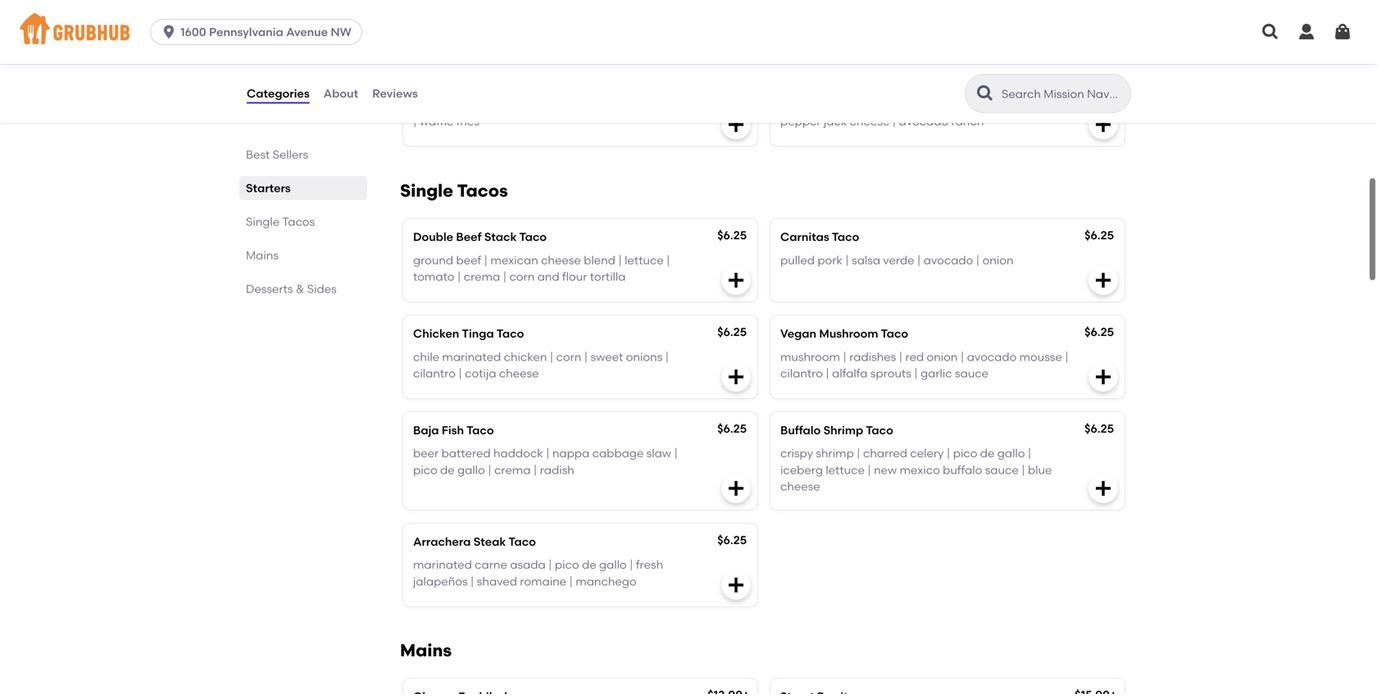 Task type: describe. For each thing, give the bounding box(es) containing it.
$6.25 for mushroom | radishes | red onion | avocado mousse | cilantro | alfalfa sprouts | garlic sauce
[[1085, 325, 1114, 339]]

ancho
[[636, 98, 671, 111]]

chicken
[[413, 327, 459, 341]]

celery
[[910, 446, 944, 460]]

chipotle
[[780, 98, 826, 111]]

manchego
[[576, 575, 637, 589]]

beer battered haddock | nappa cabbage slaw | pico de gallo | crema | radish
[[413, 446, 678, 477]]

$6.25 for pulled pork | salsa verde | avocado | onion
[[1085, 228, 1114, 242]]

garlic
[[921, 366, 952, 380]]

search icon image
[[975, 84, 995, 103]]

categories
[[247, 86, 310, 100]]

$13.00
[[1079, 73, 1114, 87]]

slaw
[[646, 446, 671, 460]]

&
[[296, 282, 304, 296]]

tortilla
[[590, 270, 626, 284]]

tomato
[[413, 270, 455, 284]]

ground beef | mexican cheese blend | lettuce | tomato | crema | corn and flour tortilla
[[413, 253, 670, 284]]

buffalo
[[943, 463, 982, 477]]

taco up the mexican
[[519, 230, 547, 244]]

chicken inside the chipotle chicken | black beans | corn | onions | pepper jack cheese | avocado ranch
[[828, 98, 872, 111]]

cilantro inside the 'mushroom | radishes | red onion | avocado mousse | cilantro | alfalfa sprouts | garlic sauce'
[[780, 366, 823, 380]]

$6.25 for marinated carne asada | pico de gallo | fresh jalapeños | shaved romaine | manchego
[[717, 533, 747, 547]]

aioli
[[674, 98, 697, 111]]

avocado inside the 'mushroom | radishes | red onion | avocado mousse | cilantro | alfalfa sprouts | garlic sauce'
[[967, 350, 1017, 364]]

desserts
[[246, 282, 293, 296]]

flour
[[562, 270, 587, 284]]

sweet
[[591, 350, 623, 364]]

sauce for de
[[985, 463, 1019, 477]]

cheese inside chile marinated chicken | corn | sweet onions | cilantro | cotija cheese
[[499, 366, 539, 380]]

salsa
[[852, 253, 880, 267]]

1 horizontal spatial onion
[[982, 253, 1014, 267]]

onion inside the 'mushroom | radishes | red onion | avocado mousse | cilantro | alfalfa sprouts | garlic sauce'
[[927, 350, 958, 364]]

monterey cheese | caramelized onions | ancho aioli | waffle fries button
[[403, 63, 757, 146]]

de inside crispy shrimp | charred celery | pico de gallo | iceberg lettuce | new mexico buffalo sauce | blue cheese
[[980, 446, 995, 460]]

reviews
[[372, 86, 418, 100]]

crispy
[[780, 446, 813, 460]]

1600
[[180, 25, 206, 39]]

fresh
[[636, 558, 663, 572]]

svg image for pulled pork | salsa verde | avocado | onion
[[1093, 270, 1113, 290]]

crema inside ground beef | mexican cheese blend | lettuce | tomato | crema | corn and flour tortilla
[[464, 270, 500, 284]]

carnitas taco
[[780, 230, 859, 244]]

avenue
[[286, 25, 328, 39]]

1600 pennsylvania avenue nw button
[[150, 19, 369, 45]]

monterey cheese | caramelized onions | ancho aioli | waffle fries
[[413, 98, 697, 128]]

beans
[[914, 98, 949, 111]]

nw
[[331, 25, 352, 39]]

best sellers
[[246, 148, 308, 161]]

svg image for marinated carne asada | pico de gallo | fresh jalapeños | shaved romaine | manchego
[[726, 575, 746, 595]]

corn inside ground beef | mexican cheese blend | lettuce | tomato | crema | corn and flour tortilla
[[509, 270, 535, 284]]

waffle
[[420, 114, 454, 128]]

taco for shrimp
[[866, 423, 893, 437]]

reviews button
[[371, 64, 419, 123]]

pennsylvania
[[209, 25, 283, 39]]

lettuce inside crispy shrimp | charred celery | pico de gallo | iceberg lettuce | new mexico buffalo sauce | blue cheese
[[826, 463, 865, 477]]

1 vertical spatial single tacos
[[246, 215, 315, 229]]

carne
[[475, 558, 507, 572]]

romaine
[[520, 575, 566, 589]]

svg image for beer battered haddock | nappa cabbage slaw | pico de gallo | crema | radish
[[726, 479, 746, 498]]

svg image for ground beef | mexican cheese blend | lettuce | tomato | crema | corn and flour tortilla
[[726, 270, 746, 290]]

baja fish taco
[[413, 423, 494, 437]]

pico inside beer battered haddock | nappa cabbage slaw | pico de gallo | crema | radish
[[413, 463, 437, 477]]

iceberg
[[780, 463, 823, 477]]

jack
[[824, 114, 847, 128]]

pork
[[818, 253, 843, 267]]

crema inside beer battered haddock | nappa cabbage slaw | pico de gallo | crema | radish
[[494, 463, 531, 477]]

about
[[324, 86, 358, 100]]

and
[[537, 270, 559, 284]]

carnitas
[[780, 230, 829, 244]]

baja
[[413, 423, 439, 437]]

desserts & sides
[[246, 282, 337, 296]]

crispy shrimp | charred celery | pico de gallo | iceberg lettuce | new mexico buffalo sauce | blue cheese
[[780, 446, 1052, 494]]

avocado inside the chipotle chicken | black beans | corn | onions | pepper jack cheese | avocado ranch
[[899, 114, 949, 128]]

ground
[[413, 253, 453, 267]]

radish
[[540, 463, 574, 477]]

marinated carne asada | pico de gallo | fresh jalapeños | shaved romaine | manchego
[[413, 558, 663, 589]]

sprouts
[[870, 366, 911, 380]]

chile
[[413, 350, 439, 364]]

charred
[[863, 446, 907, 460]]

mexico
[[900, 463, 940, 477]]

haddock
[[493, 446, 543, 460]]

svg image for chipotle chicken | black beans | corn | onions | pepper jack cheese | avocado ranch
[[1093, 115, 1113, 134]]

$6.25 for beer battered haddock | nappa cabbage slaw | pico de gallo | crema | radish
[[717, 422, 747, 436]]

sides
[[307, 282, 337, 296]]

0 vertical spatial single tacos
[[400, 180, 508, 201]]

mushroom
[[819, 327, 878, 341]]

radishes
[[849, 350, 896, 364]]

taco for steak
[[508, 535, 536, 549]]

cheese inside ground beef | mexican cheese blend | lettuce | tomato | crema | corn and flour tortilla
[[541, 253, 581, 267]]

svg image for monterey cheese | caramelized onions | ancho aioli | waffle fries
[[726, 115, 746, 134]]

vegan mushroom taco
[[780, 327, 908, 341]]

pepper
[[780, 114, 821, 128]]

0 vertical spatial single
[[400, 180, 453, 201]]

double beef stack taco
[[413, 230, 547, 244]]

$6.25 for chile marinated chicken | corn | sweet onions | cilantro | cotija cheese
[[717, 325, 747, 339]]

main navigation navigation
[[0, 0, 1377, 64]]

blend
[[584, 253, 615, 267]]



Task type: locate. For each thing, give the bounding box(es) containing it.
de inside beer battered haddock | nappa cabbage slaw | pico de gallo | crema | radish
[[440, 463, 455, 477]]

marinated
[[442, 350, 501, 364], [413, 558, 472, 572]]

1 horizontal spatial tacos
[[457, 180, 508, 201]]

de down battered
[[440, 463, 455, 477]]

sauce
[[955, 366, 989, 380], [985, 463, 1019, 477]]

red
[[905, 350, 924, 364]]

svg image for chile marinated chicken | corn | sweet onions | cilantro | cotija cheese
[[726, 367, 746, 387]]

cheese up and at the top left of page
[[541, 253, 581, 267]]

1 cilantro from the left
[[413, 366, 456, 380]]

sauce left blue
[[985, 463, 1019, 477]]

2 vertical spatial pico
[[555, 558, 579, 572]]

Search Mission Navy Yard search field
[[1000, 86, 1125, 102]]

crema down haddock
[[494, 463, 531, 477]]

1 horizontal spatial gallo
[[599, 558, 627, 572]]

0 vertical spatial sauce
[[955, 366, 989, 380]]

taco up the red
[[881, 327, 908, 341]]

mushroom
[[780, 350, 840, 364]]

gallo inside marinated carne asada | pico de gallo | fresh jalapeños | shaved romaine | manchego
[[599, 558, 627, 572]]

cheese inside monterey cheese | caramelized onions | ancho aioli | waffle fries
[[469, 98, 509, 111]]

chicken down chicken tinga taco
[[504, 350, 547, 364]]

onions inside chile marinated chicken | corn | sweet onions | cilantro | cotija cheese
[[626, 350, 662, 364]]

starters
[[246, 181, 291, 195]]

0 horizontal spatial corn
[[509, 270, 535, 284]]

0 vertical spatial lettuce
[[625, 253, 664, 267]]

gallo
[[997, 446, 1025, 460], [457, 463, 485, 477], [599, 558, 627, 572]]

0 horizontal spatial gallo
[[457, 463, 485, 477]]

0 horizontal spatial tacos
[[282, 215, 315, 229]]

taco for mushroom
[[881, 327, 908, 341]]

avocado down beans
[[899, 114, 949, 128]]

svg image
[[1333, 22, 1352, 42], [161, 24, 177, 40], [1093, 367, 1113, 387], [726, 479, 746, 498], [1093, 479, 1113, 498]]

1 vertical spatial pico
[[413, 463, 437, 477]]

2 cilantro from the left
[[780, 366, 823, 380]]

1 vertical spatial sauce
[[985, 463, 1019, 477]]

pico up romaine
[[555, 558, 579, 572]]

onions
[[590, 98, 627, 111], [992, 98, 1029, 111], [626, 350, 662, 364]]

taco up pork
[[832, 230, 859, 244]]

cheese down "black" at top right
[[850, 114, 890, 128]]

marinated up cotija
[[442, 350, 501, 364]]

mains down jalapeños
[[400, 640, 452, 661]]

onions right beans
[[992, 98, 1029, 111]]

1 vertical spatial avocado
[[924, 253, 973, 267]]

svg image inside the 1600 pennsylvania avenue nw button
[[161, 24, 177, 40]]

1 vertical spatial de
[[440, 463, 455, 477]]

fries
[[456, 114, 479, 128]]

taco up asada
[[508, 535, 536, 549]]

1 vertical spatial marinated
[[413, 558, 472, 572]]

1 horizontal spatial corn
[[556, 350, 581, 364]]

mushroom | radishes | red onion | avocado mousse | cilantro | alfalfa sprouts | garlic sauce
[[780, 350, 1069, 380]]

1 horizontal spatial chicken
[[828, 98, 872, 111]]

2 vertical spatial corn
[[556, 350, 581, 364]]

corn up ranch
[[958, 98, 983, 111]]

cheese down iceberg
[[780, 480, 820, 494]]

corn inside the chipotle chicken | black beans | corn | onions | pepper jack cheese | avocado ranch
[[958, 98, 983, 111]]

0 horizontal spatial single
[[246, 215, 280, 229]]

0 horizontal spatial cilantro
[[413, 366, 456, 380]]

sauce inside the 'mushroom | radishes | red onion | avocado mousse | cilantro | alfalfa sprouts | garlic sauce'
[[955, 366, 989, 380]]

onions left ancho
[[590, 98, 627, 111]]

svg image
[[1261, 22, 1280, 42], [1297, 22, 1316, 42], [726, 115, 746, 134], [1093, 115, 1113, 134], [726, 270, 746, 290], [1093, 270, 1113, 290], [726, 367, 746, 387], [726, 575, 746, 595]]

avocado left mousse
[[967, 350, 1017, 364]]

0 vertical spatial chicken
[[828, 98, 872, 111]]

cheese
[[469, 98, 509, 111], [850, 114, 890, 128], [541, 253, 581, 267], [499, 366, 539, 380], [780, 480, 820, 494]]

shrimp
[[816, 446, 854, 460]]

0 horizontal spatial chicken
[[504, 350, 547, 364]]

chile marinated chicken | corn | sweet onions | cilantro | cotija cheese
[[413, 350, 669, 380]]

pulled pork | salsa verde | avocado | onion
[[780, 253, 1014, 267]]

corn
[[958, 98, 983, 111], [509, 270, 535, 284], [556, 350, 581, 364]]

caramelized
[[518, 98, 587, 111]]

|
[[512, 98, 516, 111], [629, 98, 633, 111], [874, 98, 878, 111], [951, 98, 955, 111], [986, 98, 990, 111], [1032, 98, 1035, 111], [413, 114, 417, 128], [892, 114, 896, 128], [484, 253, 488, 267], [618, 253, 622, 267], [666, 253, 670, 267], [845, 253, 849, 267], [917, 253, 921, 267], [976, 253, 980, 267], [457, 270, 461, 284], [503, 270, 507, 284], [550, 350, 553, 364], [584, 350, 588, 364], [665, 350, 669, 364], [843, 350, 847, 364], [899, 350, 903, 364], [961, 350, 964, 364], [1065, 350, 1069, 364], [458, 366, 462, 380], [826, 366, 829, 380], [914, 366, 918, 380], [546, 446, 550, 460], [674, 446, 678, 460], [857, 446, 860, 460], [947, 446, 950, 460], [1028, 446, 1031, 460], [488, 463, 491, 477], [533, 463, 537, 477], [867, 463, 871, 477], [1021, 463, 1025, 477], [548, 558, 552, 572], [630, 558, 633, 572], [470, 575, 474, 589], [569, 575, 573, 589]]

de up manchego
[[582, 558, 596, 572]]

best
[[246, 148, 270, 161]]

sauce right garlic
[[955, 366, 989, 380]]

1600 pennsylvania avenue nw
[[180, 25, 352, 39]]

2 horizontal spatial de
[[980, 446, 995, 460]]

2 vertical spatial de
[[582, 558, 596, 572]]

0 vertical spatial avocado
[[899, 114, 949, 128]]

1 vertical spatial gallo
[[457, 463, 485, 477]]

0 vertical spatial corn
[[958, 98, 983, 111]]

1 vertical spatial lettuce
[[826, 463, 865, 477]]

onions right sweet
[[626, 350, 662, 364]]

onions inside monterey cheese | caramelized onions | ancho aioli | waffle fries
[[590, 98, 627, 111]]

0 horizontal spatial single tacos
[[246, 215, 315, 229]]

beer
[[413, 446, 439, 460]]

mousse
[[1019, 350, 1062, 364]]

double
[[413, 230, 453, 244]]

0 vertical spatial pico
[[953, 446, 977, 460]]

1 vertical spatial tacos
[[282, 215, 315, 229]]

pico inside marinated carne asada | pico de gallo | fresh jalapeños | shaved romaine | manchego
[[555, 558, 579, 572]]

taco up battered
[[466, 423, 494, 437]]

cilantro down chile at the left of page
[[413, 366, 456, 380]]

cilantro inside chile marinated chicken | corn | sweet onions | cilantro | cotija cheese
[[413, 366, 456, 380]]

taco for tinga
[[497, 327, 524, 341]]

1 vertical spatial chicken
[[504, 350, 547, 364]]

1 horizontal spatial pico
[[555, 558, 579, 572]]

taco right tinga
[[497, 327, 524, 341]]

marinated up jalapeños
[[413, 558, 472, 572]]

corn left sweet
[[556, 350, 581, 364]]

lettuce up tortilla
[[625, 253, 664, 267]]

single tacos up beef
[[400, 180, 508, 201]]

0 horizontal spatial onion
[[927, 350, 958, 364]]

1 vertical spatial mains
[[400, 640, 452, 661]]

tinga
[[462, 327, 494, 341]]

lettuce inside ground beef | mexican cheese blend | lettuce | tomato | crema | corn and flour tortilla
[[625, 253, 664, 267]]

sauce for avocado
[[955, 366, 989, 380]]

0 vertical spatial crema
[[464, 270, 500, 284]]

gallo inside crispy shrimp | charred celery | pico de gallo | iceberg lettuce | new mexico buffalo sauce | blue cheese
[[997, 446, 1025, 460]]

gallo inside beer battered haddock | nappa cabbage slaw | pico de gallo | crema | radish
[[457, 463, 485, 477]]

2 vertical spatial avocado
[[967, 350, 1017, 364]]

2 horizontal spatial corn
[[958, 98, 983, 111]]

marinated inside marinated carne asada | pico de gallo | fresh jalapeños | shaved romaine | manchego
[[413, 558, 472, 572]]

0 vertical spatial de
[[980, 446, 995, 460]]

taco for fish
[[466, 423, 494, 437]]

corn inside chile marinated chicken | corn | sweet onions | cilantro | cotija cheese
[[556, 350, 581, 364]]

new
[[874, 463, 897, 477]]

taco up charred
[[866, 423, 893, 437]]

cheese up fries
[[469, 98, 509, 111]]

pico
[[953, 446, 977, 460], [413, 463, 437, 477], [555, 558, 579, 572]]

1 horizontal spatial lettuce
[[826, 463, 865, 477]]

1 horizontal spatial single
[[400, 180, 453, 201]]

$6.25 for crispy shrimp | charred celery | pico de gallo | iceberg lettuce | new mexico buffalo sauce | blue cheese
[[1085, 422, 1114, 436]]

chicken up jack
[[828, 98, 872, 111]]

0 horizontal spatial lettuce
[[625, 253, 664, 267]]

0 vertical spatial mains
[[246, 248, 279, 262]]

mexican
[[491, 253, 538, 267]]

cheese right cotija
[[499, 366, 539, 380]]

crema down beef
[[464, 270, 500, 284]]

taco
[[519, 230, 547, 244], [832, 230, 859, 244], [497, 327, 524, 341], [881, 327, 908, 341], [466, 423, 494, 437], [866, 423, 893, 437], [508, 535, 536, 549]]

asada
[[510, 558, 546, 572]]

fish
[[442, 423, 464, 437]]

cabbage
[[592, 446, 644, 460]]

avocado right verde on the top right of the page
[[924, 253, 973, 267]]

beef
[[456, 230, 482, 244]]

beef
[[456, 253, 481, 267]]

buffalo shrimp taco
[[780, 423, 893, 437]]

tacos down the starters
[[282, 215, 315, 229]]

blue
[[1028, 463, 1052, 477]]

black
[[881, 98, 912, 111]]

0 vertical spatial tacos
[[457, 180, 508, 201]]

0 horizontal spatial de
[[440, 463, 455, 477]]

pico down beer
[[413, 463, 437, 477]]

jalapeños
[[413, 575, 468, 589]]

lettuce down the 'shrimp'
[[826, 463, 865, 477]]

single
[[400, 180, 453, 201], [246, 215, 280, 229]]

2 horizontal spatial pico
[[953, 446, 977, 460]]

single up double
[[400, 180, 453, 201]]

single tacos down the starters
[[246, 215, 315, 229]]

0 horizontal spatial pico
[[413, 463, 437, 477]]

onion
[[982, 253, 1014, 267], [927, 350, 958, 364]]

cotija
[[465, 366, 496, 380]]

crema
[[464, 270, 500, 284], [494, 463, 531, 477]]

sauce inside crispy shrimp | charred celery | pico de gallo | iceberg lettuce | new mexico buffalo sauce | blue cheese
[[985, 463, 1019, 477]]

chicken tinga taco
[[413, 327, 524, 341]]

2 horizontal spatial gallo
[[997, 446, 1025, 460]]

shaved
[[477, 575, 517, 589]]

arrachera
[[413, 535, 471, 549]]

battered
[[441, 446, 491, 460]]

0 vertical spatial gallo
[[997, 446, 1025, 460]]

1 vertical spatial corn
[[509, 270, 535, 284]]

corn down the mexican
[[509, 270, 535, 284]]

1 vertical spatial single
[[246, 215, 280, 229]]

$6.25
[[717, 228, 747, 242], [1085, 228, 1114, 242], [717, 325, 747, 339], [1085, 325, 1114, 339], [717, 422, 747, 436], [1085, 422, 1114, 436], [717, 533, 747, 547]]

0 vertical spatial onion
[[982, 253, 1014, 267]]

1 vertical spatial onion
[[927, 350, 958, 364]]

de inside marinated carne asada | pico de gallo | fresh jalapeños | shaved romaine | manchego
[[582, 558, 596, 572]]

2 vertical spatial gallo
[[599, 558, 627, 572]]

1 horizontal spatial de
[[582, 558, 596, 572]]

cilantro down mushroom
[[780, 366, 823, 380]]

cheese inside crispy shrimp | charred celery | pico de gallo | iceberg lettuce | new mexico buffalo sauce | blue cheese
[[780, 480, 820, 494]]

pico up buffalo
[[953, 446, 977, 460]]

svg image for crispy shrimp | charred celery | pico de gallo | iceberg lettuce | new mexico buffalo sauce | blue cheese
[[1093, 479, 1113, 498]]

tacos up 'double beef stack taco'
[[457, 180, 508, 201]]

monterey
[[413, 98, 466, 111]]

0 horizontal spatial mains
[[246, 248, 279, 262]]

pico inside crispy shrimp | charred celery | pico de gallo | iceberg lettuce | new mexico buffalo sauce | blue cheese
[[953, 446, 977, 460]]

de up buffalo
[[980, 446, 995, 460]]

categories button
[[246, 64, 310, 123]]

nappa
[[552, 446, 590, 460]]

0 vertical spatial marinated
[[442, 350, 501, 364]]

steak
[[474, 535, 506, 549]]

1 horizontal spatial mains
[[400, 640, 452, 661]]

cheese inside the chipotle chicken | black beans | corn | onions | pepper jack cheese | avocado ranch
[[850, 114, 890, 128]]

chipotle chicken | black beans | corn | onions | pepper jack cheese | avocado ranch
[[780, 98, 1035, 128]]

vegan
[[780, 327, 816, 341]]

chicken inside chile marinated chicken | corn | sweet onions | cilantro | cotija cheese
[[504, 350, 547, 364]]

single down the starters
[[246, 215, 280, 229]]

about button
[[323, 64, 359, 123]]

pulled
[[780, 253, 815, 267]]

shrimp
[[823, 423, 863, 437]]

verde
[[883, 253, 914, 267]]

alfalfa
[[832, 366, 868, 380]]

buffalo
[[780, 423, 821, 437]]

svg image for mushroom | radishes | red onion | avocado mousse | cilantro | alfalfa sprouts | garlic sauce
[[1093, 367, 1113, 387]]

onions inside the chipotle chicken | black beans | corn | onions | pepper jack cheese | avocado ranch
[[992, 98, 1029, 111]]

mains up desserts
[[246, 248, 279, 262]]

sellers
[[273, 148, 308, 161]]

avocado
[[899, 114, 949, 128], [924, 253, 973, 267], [967, 350, 1017, 364]]

de
[[980, 446, 995, 460], [440, 463, 455, 477], [582, 558, 596, 572]]

$6.25 for ground beef | mexican cheese blend | lettuce | tomato | crema | corn and flour tortilla
[[717, 228, 747, 242]]

marinated inside chile marinated chicken | corn | sweet onions | cilantro | cotija cheese
[[442, 350, 501, 364]]

stack
[[484, 230, 517, 244]]

1 horizontal spatial single tacos
[[400, 180, 508, 201]]

1 horizontal spatial cilantro
[[780, 366, 823, 380]]

1 vertical spatial crema
[[494, 463, 531, 477]]



Task type: vqa. For each thing, say whether or not it's contained in the screenshot.
the rightmost can
no



